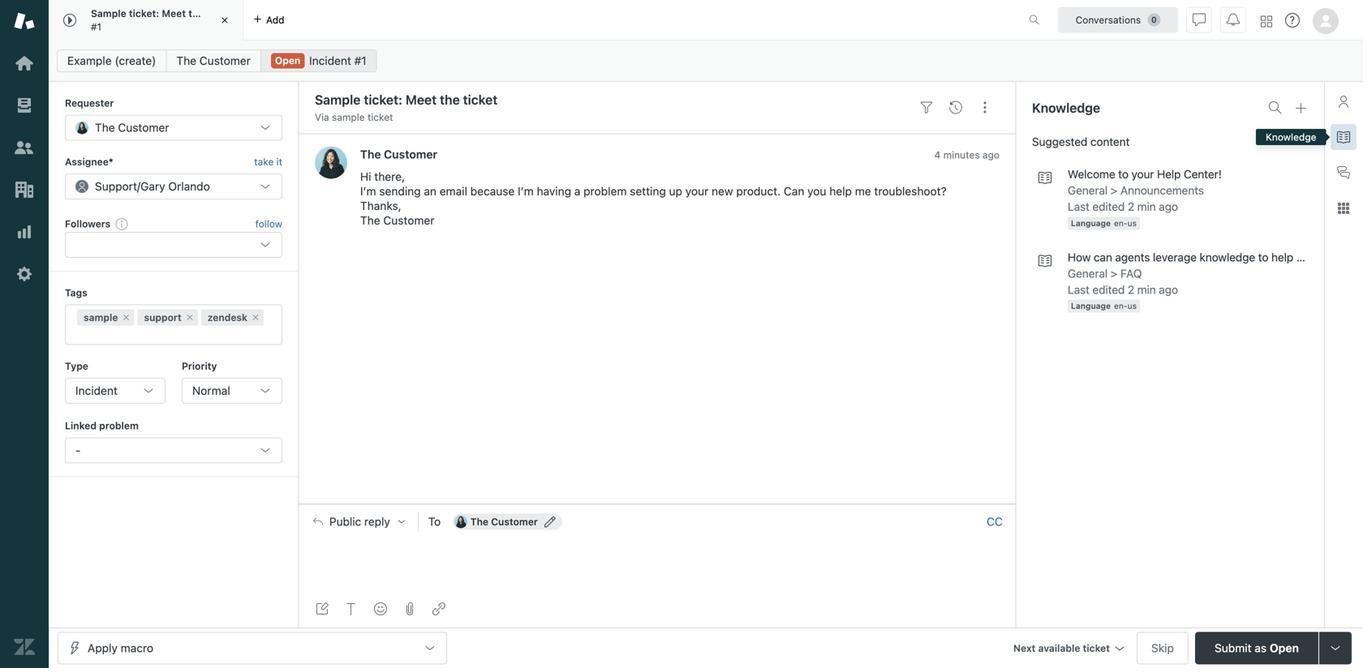 Task type: vqa. For each thing, say whether or not it's contained in the screenshot.
Unassigned
no



Task type: locate. For each thing, give the bounding box(es) containing it.
the customer
[[176, 54, 251, 67], [95, 121, 169, 134], [360, 148, 438, 161], [471, 517, 538, 528]]

customer inside hi there, i'm sending an email because i'm having a problem setting up your new product. can you help me troubleshoot? thanks, the customer
[[383, 214, 435, 227]]

incident for incident
[[75, 384, 118, 398]]

0 horizontal spatial i'm
[[360, 185, 376, 198]]

meet
[[162, 8, 186, 19]]

min
[[1138, 200, 1156, 213], [1138, 283, 1156, 296]]

0 horizontal spatial problem
[[99, 420, 139, 432]]

take it
[[254, 156, 282, 168]]

‭general‬ down ‭welcome
[[1068, 184, 1108, 197]]

0 vertical spatial >
[[1111, 184, 1118, 197]]

1 vertical spatial language
[[1071, 302, 1111, 311]]

cc button
[[987, 515, 1003, 530]]

1 horizontal spatial the customer link
[[360, 148, 438, 161]]

knowledge inside knowledge tooltip
[[1266, 131, 1317, 143]]

close image
[[217, 12, 233, 28]]

1 horizontal spatial incident
[[309, 54, 351, 67]]

1 vertical spatial help
[[1272, 251, 1294, 264]]

1 vertical spatial edited
[[1093, 283, 1125, 296]]

zendesk products image
[[1261, 16, 1273, 27]]

2 2 from the top
[[1128, 283, 1135, 296]]

last down ‭welcome
[[1068, 200, 1090, 213]]

1 edited from the top
[[1093, 200, 1125, 213]]

0 vertical spatial help
[[830, 185, 852, 198]]

the down requester
[[95, 121, 115, 134]]

1 horizontal spatial ticket
[[368, 112, 393, 123]]

draft mode image
[[316, 603, 329, 616]]

2 vertical spatial ticket
[[1083, 643, 1110, 655]]

1 horizontal spatial your
[[1132, 168, 1154, 181]]

1 vertical spatial #1
[[354, 54, 367, 67]]

customer inside requester element
[[118, 121, 169, 134]]

2 horizontal spatial ticket
[[1083, 643, 1110, 655]]

remove image
[[121, 313, 131, 323], [251, 313, 261, 323]]

> down ‭welcome
[[1111, 184, 1118, 197]]

conversations button
[[1058, 7, 1178, 33]]

ago down leverage on the right
[[1159, 283, 1178, 296]]

ticket
[[207, 8, 234, 19], [368, 112, 393, 123], [1083, 643, 1110, 655]]

> left the ‭faq‬
[[1111, 267, 1118, 280]]

problem right the a
[[584, 185, 627, 198]]

ticket inside popup button
[[1083, 643, 1110, 655]]

language down ‭how
[[1071, 302, 1111, 311]]

0 horizontal spatial ticket
[[207, 8, 234, 19]]

remove image for sample
[[121, 313, 131, 323]]

knowledge up suggested
[[1032, 100, 1101, 116]]

sample
[[332, 112, 365, 123], [84, 312, 118, 324]]

#1 up the via sample ticket
[[354, 54, 367, 67]]

0 vertical spatial min
[[1138, 200, 1156, 213]]

add link (cmd k) image
[[433, 603, 446, 616]]

ago right minutes
[[983, 149, 1000, 161]]

the down sample ticket: meet the ticket #1
[[176, 54, 196, 67]]

the
[[176, 54, 196, 67], [95, 121, 115, 134], [360, 148, 381, 161], [360, 214, 380, 227], [471, 517, 489, 528]]

apps image
[[1338, 202, 1351, 215]]

ticket inside sample ticket: meet the ticket #1
[[207, 8, 234, 19]]

0 vertical spatial ticket
[[207, 8, 234, 19]]

customer down close icon
[[200, 54, 251, 67]]

i'm
[[360, 185, 376, 198], [518, 185, 534, 198]]

1 remove image from the left
[[121, 313, 131, 323]]

#1 down sample
[[91, 21, 102, 32]]

1 vertical spatial incident
[[75, 384, 118, 398]]

the customer link up there,
[[360, 148, 438, 161]]

0 horizontal spatial #1
[[91, 21, 102, 32]]

sample
[[91, 8, 126, 19]]

problem down incident popup button
[[99, 420, 139, 432]]

2 us from the top
[[1128, 302, 1137, 311]]

‭general‬
[[1068, 184, 1108, 197], [1068, 267, 1108, 280]]

the down thanks,
[[360, 214, 380, 227]]

the customer inside requester element
[[95, 121, 169, 134]]

filter image
[[920, 101, 933, 114]]

to right ‭welcome
[[1119, 168, 1129, 181]]

1 vertical spatial last
[[1068, 283, 1090, 296]]

1 horizontal spatial knowledge
[[1266, 131, 1317, 143]]

1 min from the top
[[1138, 200, 1156, 213]]

new
[[712, 185, 733, 198]]

‭general‬ down ‭how
[[1068, 267, 1108, 280]]

a
[[575, 185, 581, 198]]

‭welcome
[[1068, 168, 1116, 181]]

0 vertical spatial en-
[[1114, 219, 1128, 228]]

0 vertical spatial problem
[[584, 185, 627, 198]]

0 vertical spatial your
[[1132, 168, 1154, 181]]

help inside hi there, i'm sending an email because i'm having a problem setting up your new product. can you help me troubleshoot? thanks, the customer
[[830, 185, 852, 198]]

hi
[[360, 170, 371, 183]]

knowledge down create or request article icon
[[1266, 131, 1317, 143]]

1 vertical spatial ‭general‬
[[1068, 267, 1108, 280]]

next available ticket button
[[1006, 633, 1131, 668]]

2 inside '‭welcome to your help center!‬ ‭general‬ > ‭announcements‬ last edited 2 min ago language en-us'
[[1128, 200, 1135, 213]]

1 horizontal spatial help
[[1272, 251, 1294, 264]]

help
[[1157, 168, 1181, 181]]

incident inside secondary element
[[309, 54, 351, 67]]

#1 inside secondary element
[[354, 54, 367, 67]]

language
[[1071, 219, 1111, 228], [1071, 302, 1111, 311]]

0 horizontal spatial incident
[[75, 384, 118, 398]]

0 horizontal spatial knowledge
[[1032, 100, 1101, 116]]

1 vertical spatial ago
[[1159, 200, 1178, 213]]

1 vertical spatial your
[[686, 185, 709, 198]]

remove image right zendesk
[[251, 313, 261, 323]]

customer
[[200, 54, 251, 67], [118, 121, 169, 134], [384, 148, 438, 161], [383, 214, 435, 227], [491, 517, 538, 528]]

linked problem
[[65, 420, 139, 432]]

remove image for zendesk
[[251, 313, 261, 323]]

last inside ‭how can agents leverage knowledge to help customers?‬ ‭general‬ > ‭faq‬ last edited 2 min ago language en-us
[[1068, 283, 1090, 296]]

edited
[[1093, 200, 1125, 213], [1093, 283, 1125, 296]]

i'm left 'having'
[[518, 185, 534, 198]]

the customer inside secondary element
[[176, 54, 251, 67]]

1 horizontal spatial open
[[1270, 642, 1299, 655]]

customer left edit user image in the left bottom of the page
[[491, 517, 538, 528]]

language inside '‭welcome to your help center!‬ ‭general‬ > ‭announcements‬ last edited 2 min ago language en-us'
[[1071, 219, 1111, 228]]

1 last from the top
[[1068, 200, 1090, 213]]

the customer down requester
[[95, 121, 169, 134]]

public reply button
[[299, 505, 418, 539]]

1 vertical spatial knowledge
[[1266, 131, 1317, 143]]

0 horizontal spatial help
[[830, 185, 852, 198]]

your inside hi there, i'm sending an email because i'm having a problem setting up your new product. can you help me troubleshoot? thanks, the customer
[[686, 185, 709, 198]]

2 down ‭announcements‬
[[1128, 200, 1135, 213]]

zendesk image
[[14, 637, 35, 658]]

gary
[[140, 180, 165, 193]]

add
[[266, 14, 284, 26]]

your right up
[[686, 185, 709, 198]]

2 remove image from the left
[[251, 313, 261, 323]]

min down ‭announcements‬
[[1138, 200, 1156, 213]]

incident up via
[[309, 54, 351, 67]]

ticket right the the
[[207, 8, 234, 19]]

2 down the ‭faq‬
[[1128, 283, 1135, 296]]

1 vertical spatial en-
[[1114, 302, 1128, 311]]

ago
[[983, 149, 1000, 161], [1159, 200, 1178, 213], [1159, 283, 1178, 296]]

the customer down close icon
[[176, 54, 251, 67]]

2 en- from the top
[[1114, 302, 1128, 311]]

follow button
[[255, 217, 282, 231]]

0 vertical spatial edited
[[1093, 200, 1125, 213]]

suggested content
[[1032, 135, 1130, 149]]

1 en- from the top
[[1114, 219, 1128, 228]]

2 min from the top
[[1138, 283, 1156, 296]]

1 vertical spatial 2
[[1128, 283, 1135, 296]]

the customer link
[[166, 50, 261, 72], [360, 148, 438, 161]]

0 vertical spatial ‭general‬
[[1068, 184, 1108, 197]]

2 vertical spatial ago
[[1159, 283, 1178, 296]]

1 horizontal spatial remove image
[[251, 313, 261, 323]]

1 horizontal spatial problem
[[584, 185, 627, 198]]

0 horizontal spatial your
[[686, 185, 709, 198]]

‭general‬ inside ‭how can agents leverage knowledge to help customers?‬ ‭general‬ > ‭faq‬ last edited 2 min ago language en-us
[[1068, 267, 1108, 280]]

take
[[254, 156, 274, 168]]

next available ticket
[[1014, 643, 1110, 655]]

2 ‭general‬ from the top
[[1068, 267, 1108, 280]]

incident down type
[[75, 384, 118, 398]]

2
[[1128, 200, 1135, 213], [1128, 283, 1135, 296]]

en- inside '‭welcome to your help center!‬ ‭general‬ > ‭announcements‬ last edited 2 min ago language en-us'
[[1114, 219, 1128, 228]]

next
[[1014, 643, 1036, 655]]

to inside ‭how can agents leverage knowledge to help customers?‬ ‭general‬ > ‭faq‬ last edited 2 min ago language en-us
[[1259, 251, 1269, 264]]

us down the ‭faq‬
[[1128, 302, 1137, 311]]

edited inside ‭how can agents leverage knowledge to help customers?‬ ‭general‬ > ‭faq‬ last edited 2 min ago language en-us
[[1093, 283, 1125, 296]]

open inside secondary element
[[275, 55, 301, 66]]

0 vertical spatial open
[[275, 55, 301, 66]]

0 vertical spatial us
[[1128, 219, 1137, 228]]

the up hi
[[360, 148, 381, 161]]

/
[[137, 180, 140, 193]]

#1 inside sample ticket: meet the ticket #1
[[91, 21, 102, 32]]

open right as on the bottom right of the page
[[1270, 642, 1299, 655]]

2 language from the top
[[1071, 302, 1111, 311]]

‭general‬ inside '‭welcome to your help center!‬ ‭general‬ > ‭announcements‬ last edited 2 min ago language en-us'
[[1068, 184, 1108, 197]]

0 vertical spatial language
[[1071, 219, 1111, 228]]

requester element
[[65, 115, 282, 141]]

main element
[[0, 0, 49, 669]]

ticket for via sample ticket
[[368, 112, 393, 123]]

your up ‭announcements‬
[[1132, 168, 1154, 181]]

followers element
[[65, 232, 282, 258]]

1 vertical spatial us
[[1128, 302, 1137, 311]]

ticket actions image
[[979, 101, 992, 114]]

1 vertical spatial to
[[1259, 251, 1269, 264]]

last down ‭how
[[1068, 283, 1090, 296]]

1 horizontal spatial #1
[[354, 54, 367, 67]]

sample down tags
[[84, 312, 118, 324]]

2 last from the top
[[1068, 283, 1090, 296]]

1 language from the top
[[1071, 219, 1111, 228]]

> inside '‭welcome to your help center!‬ ‭general‬ > ‭announcements‬ last edited 2 min ago language en-us'
[[1111, 184, 1118, 197]]

zendesk
[[208, 312, 248, 324]]

0 vertical spatial incident
[[309, 54, 351, 67]]

customer up /
[[118, 121, 169, 134]]

0 horizontal spatial open
[[275, 55, 301, 66]]

content
[[1091, 135, 1130, 149]]

1 vertical spatial ticket
[[368, 112, 393, 123]]

via sample ticket
[[315, 112, 393, 123]]

knowledge
[[1032, 100, 1101, 116], [1266, 131, 1317, 143]]

open
[[275, 55, 301, 66], [1270, 642, 1299, 655]]

ticket:
[[129, 8, 159, 19]]

open down add
[[275, 55, 301, 66]]

us up agents
[[1128, 219, 1137, 228]]

knowledge
[[1200, 251, 1256, 264]]

1 horizontal spatial i'm
[[518, 185, 534, 198]]

en- down the ‭faq‬
[[1114, 302, 1128, 311]]

0 vertical spatial to
[[1119, 168, 1129, 181]]

4 minutes ago text field
[[935, 149, 1000, 161]]

example
[[67, 54, 112, 67]]

1 vertical spatial min
[[1138, 283, 1156, 296]]

help left the me
[[830, 185, 852, 198]]

to
[[1119, 168, 1129, 181], [1259, 251, 1269, 264]]

1 ‭general‬ from the top
[[1068, 184, 1108, 197]]

edit user image
[[545, 517, 556, 528]]

it
[[276, 156, 282, 168]]

apply
[[88, 642, 118, 655]]

get help image
[[1286, 13, 1300, 28]]

min down the ‭faq‬
[[1138, 283, 1156, 296]]

en- up agents
[[1114, 219, 1128, 228]]

to
[[428, 515, 441, 529]]

edited down the ‭faq‬
[[1093, 283, 1125, 296]]

0 vertical spatial #1
[[91, 21, 102, 32]]

tab
[[49, 0, 243, 41]]

support
[[144, 312, 182, 324]]

‭how can agents leverage knowledge to help customers?‬ ‭general‬ > ‭faq‬ last edited 2 min ago language en-us
[[1068, 251, 1356, 311]]

orlando
[[168, 180, 210, 193]]

incident
[[309, 54, 351, 67], [75, 384, 118, 398]]

because
[[471, 185, 515, 198]]

2 i'm from the left
[[518, 185, 534, 198]]

the customer link down close icon
[[166, 50, 261, 72]]

2 edited from the top
[[1093, 283, 1125, 296]]

ago inside '‭welcome to your help center!‬ ‭general‬ > ‭announcements‬ last edited 2 min ago language en-us'
[[1159, 200, 1178, 213]]

organizations image
[[14, 179, 35, 200]]

the inside secondary element
[[176, 54, 196, 67]]

available
[[1039, 643, 1081, 655]]

1 horizontal spatial to
[[1259, 251, 1269, 264]]

1 2 from the top
[[1128, 200, 1135, 213]]

1 > from the top
[[1111, 184, 1118, 197]]

2 > from the top
[[1111, 267, 1118, 280]]

0 horizontal spatial the customer link
[[166, 50, 261, 72]]

an
[[424, 185, 437, 198]]

0 vertical spatial last
[[1068, 200, 1090, 213]]

via
[[315, 112, 329, 123]]

language up ‭how
[[1071, 219, 1111, 228]]

the customer up there,
[[360, 148, 438, 161]]

>
[[1111, 184, 1118, 197], [1111, 267, 1118, 280]]

incident inside incident popup button
[[75, 384, 118, 398]]

0 vertical spatial the customer link
[[166, 50, 261, 72]]

ticket right available
[[1083, 643, 1110, 655]]

the customer link inside secondary element
[[166, 50, 261, 72]]

0 horizontal spatial remove image
[[121, 313, 131, 323]]

1 vertical spatial >
[[1111, 267, 1118, 280]]

customer up there,
[[384, 148, 438, 161]]

ticket right via
[[368, 112, 393, 123]]

skip button
[[1137, 633, 1189, 665]]

Subject field
[[312, 90, 909, 110]]

tabs tab list
[[49, 0, 1012, 41]]

‭welcome to your help center!‬ ‭general‬ > ‭announcements‬ last edited 2 min ago language en-us
[[1068, 168, 1222, 228]]

customer down "sending" on the top left of page
[[383, 214, 435, 227]]

remove image left support
[[121, 313, 131, 323]]

ago down ‭announcements‬
[[1159, 200, 1178, 213]]

0 horizontal spatial sample
[[84, 312, 118, 324]]

‭faq‬
[[1121, 267, 1142, 280]]

sending
[[379, 185, 421, 198]]

linked
[[65, 420, 97, 432]]

help left the customers?‬
[[1272, 251, 1294, 264]]

reply
[[364, 515, 390, 529]]

the inside hi there, i'm sending an email because i'm having a problem setting up your new product. can you help me troubleshoot? thanks, the customer
[[360, 214, 380, 227]]

i'm down hi
[[360, 185, 376, 198]]

knowledge tooltip
[[1256, 129, 1327, 145]]

add button
[[243, 0, 294, 40]]

-
[[75, 444, 81, 457]]

1 vertical spatial the customer link
[[360, 148, 438, 161]]

0 horizontal spatial to
[[1119, 168, 1129, 181]]

to right knowledge
[[1259, 251, 1269, 264]]

get started image
[[14, 53, 35, 74]]

displays possible ticket submission types image
[[1329, 642, 1342, 655]]

zendesk support image
[[14, 11, 35, 32]]

sample right via
[[332, 112, 365, 123]]

customers image
[[14, 137, 35, 158]]

0 vertical spatial 2
[[1128, 200, 1135, 213]]

0 vertical spatial sample
[[332, 112, 365, 123]]

1 us from the top
[[1128, 219, 1137, 228]]

edited down ‭welcome
[[1093, 200, 1125, 213]]

to inside '‭welcome to your help center!‬ ‭general‬ > ‭announcements‬ last edited 2 min ago language en-us'
[[1119, 168, 1129, 181]]



Task type: describe. For each thing, give the bounding box(es) containing it.
language inside ‭how can agents leverage knowledge to help customers?‬ ‭general‬ > ‭faq‬ last edited 2 min ago language en-us
[[1071, 302, 1111, 311]]

en- inside ‭how can agents leverage knowledge to help customers?‬ ‭general‬ > ‭faq‬ last edited 2 min ago language en-us
[[1114, 302, 1128, 311]]

apply macro
[[88, 642, 153, 655]]

support / gary orlando
[[95, 180, 210, 193]]

notifications image
[[1227, 13, 1240, 26]]

us inside '‭welcome to your help center!‬ ‭general‬ > ‭announcements‬ last edited 2 min ago language en-us'
[[1128, 219, 1137, 228]]

ago inside ‭how can agents leverage knowledge to help customers?‬ ‭general‬ > ‭faq‬ last edited 2 min ago language en-us
[[1159, 283, 1178, 296]]

0 vertical spatial ago
[[983, 149, 1000, 161]]

4 minutes ago
[[935, 149, 1000, 161]]

0 vertical spatial knowledge
[[1032, 100, 1101, 116]]

knowledge image
[[1338, 131, 1351, 144]]

info on adding followers image
[[115, 218, 128, 230]]

leverage
[[1153, 251, 1197, 264]]

public reply
[[330, 515, 390, 529]]

customer@example.com image
[[454, 516, 467, 529]]

followers
[[65, 218, 111, 230]]

views image
[[14, 95, 35, 116]]

requester
[[65, 97, 114, 109]]

assignee*
[[65, 156, 113, 168]]

can
[[784, 185, 805, 198]]

having
[[537, 185, 571, 198]]

priority
[[182, 361, 217, 372]]

you
[[808, 185, 827, 198]]

incident button
[[65, 378, 166, 404]]

insert emojis image
[[374, 603, 387, 616]]

there,
[[374, 170, 405, 183]]

normal button
[[182, 378, 282, 404]]

support
[[95, 180, 137, 193]]

take it button
[[254, 154, 282, 170]]

can
[[1094, 251, 1113, 264]]

min inside ‭how can agents leverage knowledge to help customers?‬ ‭general‬ > ‭faq‬ last edited 2 min ago language en-us
[[1138, 283, 1156, 296]]

edited inside '‭welcome to your help center!‬ ‭general‬ > ‭announcements‬ last edited 2 min ago language en-us'
[[1093, 200, 1125, 213]]

sample ticket: meet the ticket #1
[[91, 8, 234, 32]]

events image
[[950, 101, 963, 114]]

the right customer@example.com icon
[[471, 517, 489, 528]]

format text image
[[345, 603, 358, 616]]

hide composer image
[[651, 498, 664, 511]]

suggested
[[1032, 135, 1088, 149]]

the customer right customer@example.com icon
[[471, 517, 538, 528]]

reporting image
[[14, 222, 35, 243]]

button displays agent's chat status as invisible. image
[[1193, 13, 1206, 26]]

1 vertical spatial problem
[[99, 420, 139, 432]]

ticket for next available ticket
[[1083, 643, 1110, 655]]

public
[[330, 515, 361, 529]]

setting
[[630, 185, 666, 198]]

the inside requester element
[[95, 121, 115, 134]]

(create)
[[115, 54, 156, 67]]

macro
[[121, 642, 153, 655]]

create or request article image
[[1295, 101, 1308, 114]]

your inside '‭welcome to your help center!‬ ‭general‬ > ‭announcements‬ last edited 2 min ago language en-us'
[[1132, 168, 1154, 181]]

last inside '‭welcome to your help center!‬ ‭general‬ > ‭announcements‬ last edited 2 min ago language en-us'
[[1068, 200, 1090, 213]]

‭announcements‬
[[1121, 184, 1204, 197]]

avatar image
[[315, 146, 347, 179]]

example (create) button
[[57, 50, 167, 72]]

as
[[1255, 642, 1267, 655]]

us inside ‭how can agents leverage knowledge to help customers?‬ ‭general‬ > ‭faq‬ last edited 2 min ago language en-us
[[1128, 302, 1137, 311]]

agents
[[1116, 251, 1150, 264]]

add attachment image
[[403, 603, 416, 616]]

type
[[65, 361, 88, 372]]

troubleshoot?
[[874, 185, 947, 198]]

conversations
[[1076, 14, 1141, 26]]

linked problem element
[[65, 438, 282, 464]]

1 i'm from the left
[[360, 185, 376, 198]]

secondary element
[[49, 45, 1364, 77]]

assignee* element
[[65, 174, 282, 199]]

incident for incident #1
[[309, 54, 351, 67]]

minutes
[[944, 149, 980, 161]]

skip
[[1152, 642, 1174, 655]]

remove image
[[185, 313, 195, 323]]

cc
[[987, 515, 1003, 529]]

1 vertical spatial sample
[[84, 312, 118, 324]]

‭how
[[1068, 251, 1091, 264]]

up
[[669, 185, 683, 198]]

normal
[[192, 384, 230, 398]]

example (create)
[[67, 54, 156, 67]]

center!‬
[[1184, 168, 1222, 181]]

1 horizontal spatial sample
[[332, 112, 365, 123]]

2 inside ‭how can agents leverage knowledge to help customers?‬ ‭general‬ > ‭faq‬ last edited 2 min ago language en-us
[[1128, 283, 1135, 296]]

customer context image
[[1338, 95, 1351, 108]]

1 vertical spatial open
[[1270, 642, 1299, 655]]

problem inside hi there, i'm sending an email because i'm having a problem setting up your new product. can you help me troubleshoot? thanks, the customer
[[584, 185, 627, 198]]

tags
[[65, 287, 87, 299]]

the
[[188, 8, 204, 19]]

product.
[[736, 185, 781, 198]]

hi there, i'm sending an email because i'm having a problem setting up your new product. can you help me troubleshoot? thanks, the customer
[[360, 170, 947, 227]]

admin image
[[14, 264, 35, 285]]

incident #1
[[309, 54, 367, 67]]

customers?‬
[[1297, 251, 1356, 264]]

follow
[[255, 218, 282, 230]]

customer inside secondary element
[[200, 54, 251, 67]]

submit
[[1215, 642, 1252, 655]]

thanks,
[[360, 199, 402, 213]]

> inside ‭how can agents leverage knowledge to help customers?‬ ‭general‬ > ‭faq‬ last edited 2 min ago language en-us
[[1111, 267, 1118, 280]]

help inside ‭how can agents leverage knowledge to help customers?‬ ‭general‬ > ‭faq‬ last edited 2 min ago language en-us
[[1272, 251, 1294, 264]]

submit as open
[[1215, 642, 1299, 655]]

tab containing sample ticket: meet the ticket
[[49, 0, 243, 41]]

search image
[[1269, 101, 1282, 114]]

4
[[935, 149, 941, 161]]

email
[[440, 185, 467, 198]]

me
[[855, 185, 871, 198]]

min inside '‭welcome to your help center!‬ ‭general‬ > ‭announcements‬ last edited 2 min ago language en-us'
[[1138, 200, 1156, 213]]



